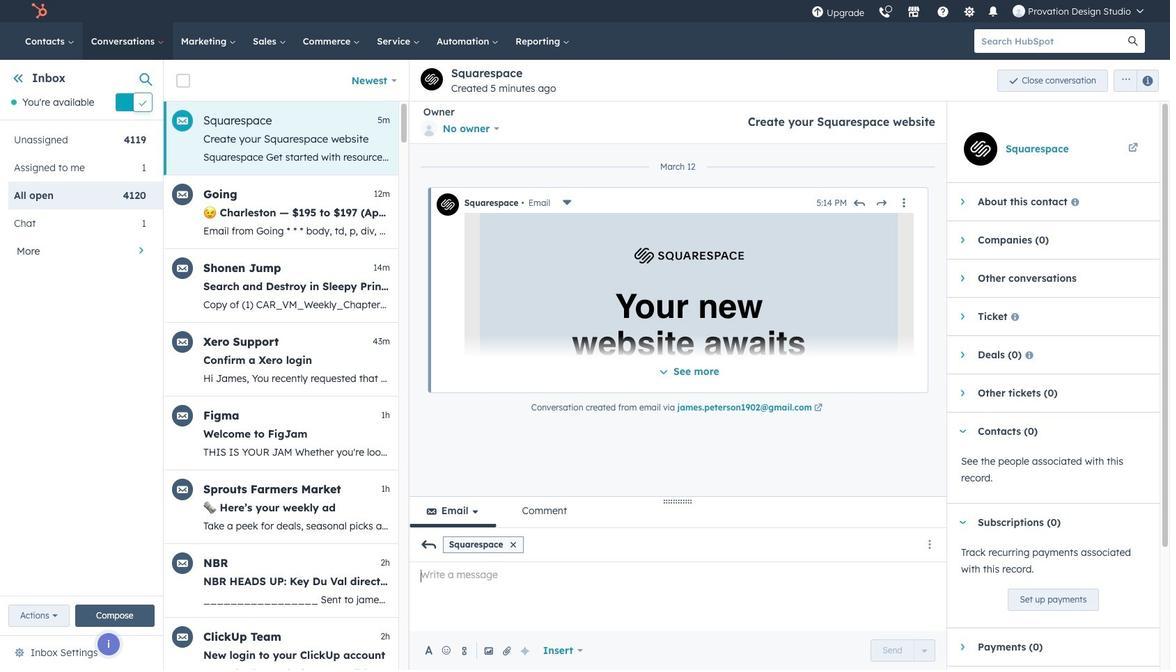 Task type: describe. For each thing, give the bounding box(es) containing it.
you're available image
[[11, 100, 17, 105]]

email from squarespace with subject create your squarespace website row
[[164, 102, 726, 176]]

email from sprouts farmers market with subject 🗞️ here's your weekly ad row
[[164, 471, 1171, 545]]

1 vertical spatial group
[[871, 640, 936, 663]]

email from xero support with subject confirm a xero login row
[[164, 323, 1110, 397]]

email from figma with subject welcome to figjam row
[[164, 397, 1139, 471]]



Task type: locate. For each thing, give the bounding box(es) containing it.
email from shonen jump with subject search and destroy in sleepy princess! row
[[164, 249, 1171, 323]]

row group
[[164, 102, 1171, 671]]

link opens in a new window image
[[815, 405, 823, 413]]

email from clickup team with subject new login to your clickup account row
[[164, 619, 1161, 671]]

1 caret image from the top
[[961, 389, 965, 398]]

caret image
[[961, 389, 965, 398], [961, 644, 965, 652]]

2 caret image from the top
[[961, 644, 965, 652]]

link opens in a new window image
[[815, 403, 823, 415]]

menu
[[805, 0, 1154, 22]]

close image
[[510, 543, 516, 548]]

email from going with subject 😉 charleston —  $195 to $197 (apr-may / jul) row
[[164, 176, 1081, 249]]

Search HubSpot search field
[[975, 29, 1122, 53]]

email from nbr with subject nbr heads up: key du val director leaves as investors consider their options row
[[164, 545, 1171, 619]]

0 vertical spatial group
[[1109, 69, 1159, 92]]

heading
[[748, 116, 936, 129]]

0 vertical spatial caret image
[[961, 389, 965, 398]]

james peterson image
[[1013, 5, 1026, 17]]

1 vertical spatial caret image
[[961, 644, 965, 652]]

1 horizontal spatial group
[[1109, 69, 1159, 92]]

main content
[[164, 60, 1171, 671]]

0 horizontal spatial group
[[871, 640, 936, 663]]

group
[[1109, 69, 1159, 92], [871, 640, 936, 663]]

caret image
[[961, 198, 965, 206], [961, 236, 965, 245], [961, 275, 965, 283], [961, 313, 965, 321], [961, 351, 965, 360], [959, 430, 967, 434], [959, 522, 967, 525]]

squarespace image
[[635, 248, 744, 264]]

marketplaces image
[[908, 6, 920, 19]]



Task type: vqa. For each thing, say whether or not it's contained in the screenshot.
Pagination 'navigation'
no



